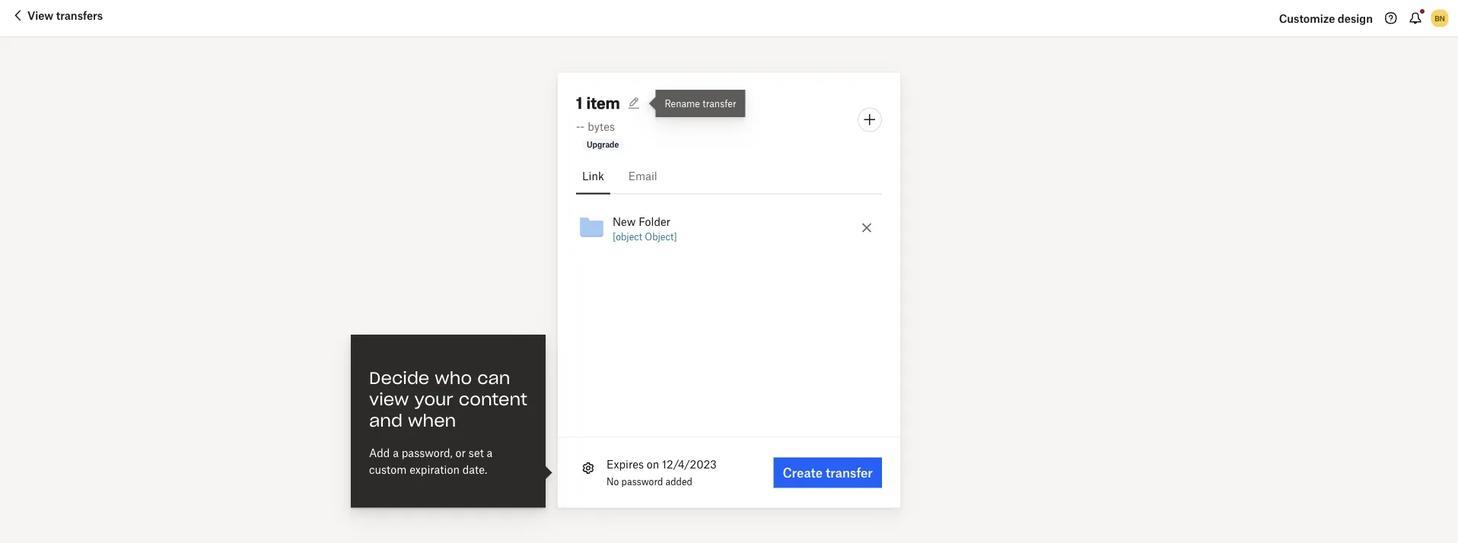 Task type: describe. For each thing, give the bounding box(es) containing it.
date.
[[463, 464, 487, 477]]

transfer
[[826, 465, 873, 480]]

and
[[369, 410, 403, 431]]

your
[[415, 388, 454, 410]]

expiration
[[410, 464, 460, 477]]

no
[[607, 477, 619, 488]]

2 a from the left
[[487, 447, 493, 460]]

bn
[[1435, 13, 1445, 23]]

new folder cell
[[576, 213, 854, 243]]

added
[[666, 477, 693, 488]]

view transfers button
[[9, 6, 103, 30]]

2 - from the left
[[580, 120, 585, 133]]

email
[[629, 170, 657, 183]]

1
[[576, 94, 583, 112]]

decide
[[369, 367, 430, 388]]

customize design button
[[1279, 6, 1373, 30]]

tab list containing link
[[576, 158, 882, 194]]

create
[[783, 465, 823, 480]]

expires on 12/4/2023 no password added
[[607, 458, 717, 488]]

who
[[435, 367, 472, 388]]

customize design
[[1279, 12, 1373, 25]]

decide who can view your content and when
[[369, 367, 527, 431]]

password,
[[402, 447, 453, 460]]

link tab
[[576, 158, 610, 194]]

password
[[622, 477, 663, 488]]

email tab
[[622, 158, 664, 194]]

view
[[369, 388, 409, 410]]



Task type: vqa. For each thing, say whether or not it's contained in the screenshot.
top Get
no



Task type: locate. For each thing, give the bounding box(es) containing it.
transfers
[[56, 9, 103, 22]]

12/4/2023
[[662, 458, 717, 471]]

custom
[[369, 464, 407, 477]]

bytes
[[588, 120, 615, 133]]

a right set
[[487, 447, 493, 460]]

folder
[[639, 215, 671, 228]]

[object
[[613, 231, 643, 243]]

on
[[647, 458, 659, 471]]

a
[[393, 447, 399, 460], [487, 447, 493, 460]]

upgrade
[[587, 140, 619, 150]]

customize
[[1279, 12, 1336, 25]]

-- bytes upgrade
[[576, 120, 619, 150]]

a right add
[[393, 447, 399, 460]]

or
[[456, 447, 466, 460]]

content
[[459, 388, 527, 410]]

can
[[477, 367, 510, 388]]

0 horizontal spatial a
[[393, 447, 399, 460]]

item
[[586, 94, 620, 112]]

-
[[576, 120, 580, 133], [580, 120, 585, 133]]

new folder row
[[558, 204, 901, 252]]

add a password, or set a custom expiration date.
[[369, 447, 493, 477]]

add
[[369, 447, 390, 460]]

add files button image
[[861, 111, 879, 129]]

create transfer
[[783, 465, 873, 480]]

new
[[613, 215, 636, 228]]

new folder [object object]
[[613, 215, 677, 243]]

1 horizontal spatial a
[[487, 447, 493, 460]]

create transfer button
[[774, 458, 882, 488]]

when
[[408, 410, 456, 431]]

tab list
[[576, 158, 882, 194]]

1 - from the left
[[576, 120, 580, 133]]

design
[[1338, 12, 1373, 25]]

set
[[469, 447, 484, 460]]

1 item
[[576, 94, 620, 112]]

link
[[582, 170, 604, 183]]

bn button
[[1428, 6, 1452, 30]]

expires
[[607, 458, 644, 471]]

1 a from the left
[[393, 447, 399, 460]]

view transfers
[[27, 9, 103, 22]]

view
[[27, 9, 53, 22]]

object]
[[645, 231, 677, 243]]



